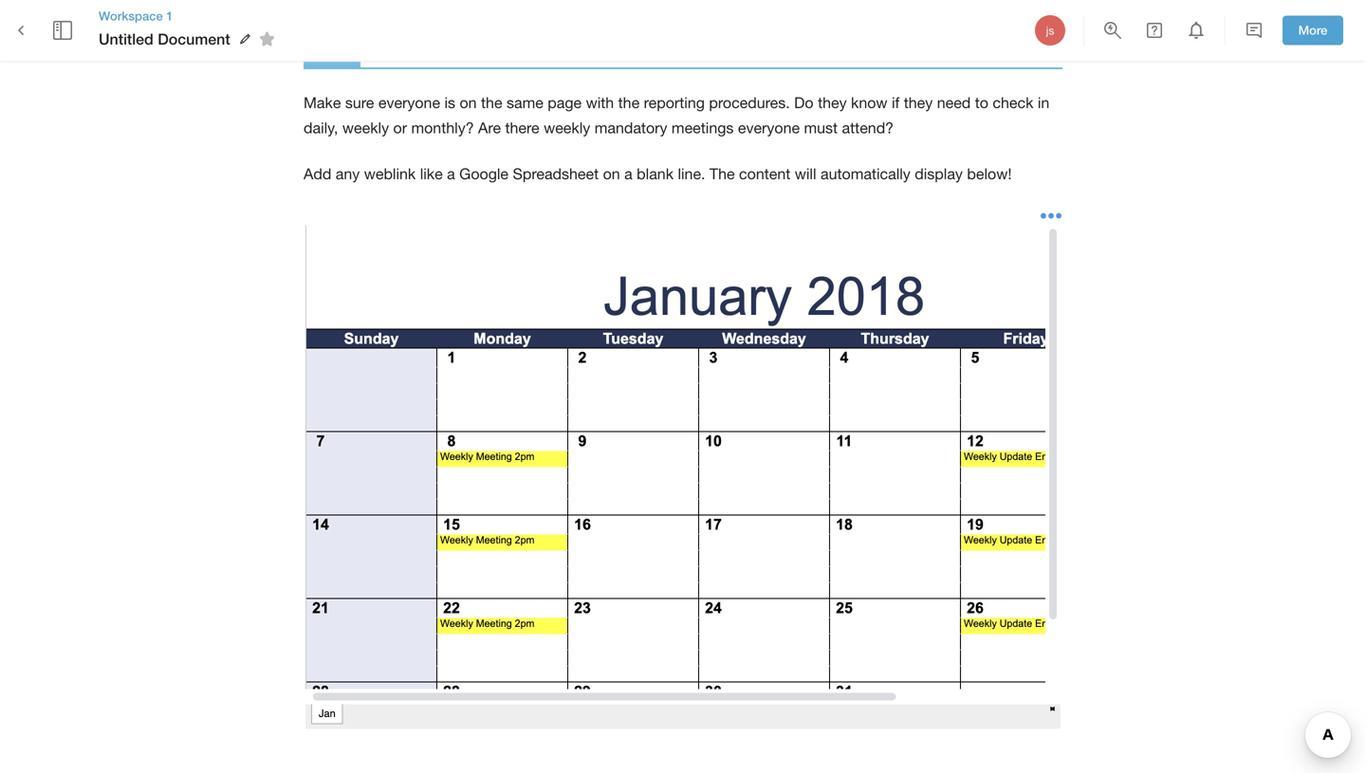Task type: vqa. For each thing, say whether or not it's contained in the screenshot.
0
no



Task type: describe. For each thing, give the bounding box(es) containing it.
favorite image
[[256, 28, 279, 50]]

display
[[915, 165, 963, 183]]

2 a from the left
[[624, 165, 633, 183]]

0 vertical spatial everyone
[[378, 94, 440, 111]]

2 they from the left
[[904, 94, 933, 111]]

1 horizontal spatial on
[[603, 165, 620, 183]]

sure
[[345, 94, 374, 111]]

workspace 1
[[99, 8, 173, 23]]

untitled
[[99, 30, 153, 48]]

document
[[158, 30, 230, 48]]

2 the from the left
[[618, 94, 640, 111]]

weblink
[[364, 165, 416, 183]]

procedures.
[[709, 94, 790, 111]]

1 weekly from the left
[[342, 119, 389, 136]]

or
[[393, 119, 407, 136]]

workspace
[[99, 8, 163, 23]]

with
[[586, 94, 614, 111]]

there
[[505, 119, 539, 136]]

attend?
[[842, 119, 894, 136]]

reporting
[[644, 94, 705, 111]]

if
[[892, 94, 900, 111]]

know
[[851, 94, 888, 111]]

1 they from the left
[[818, 94, 847, 111]]

js button
[[1032, 12, 1068, 48]]

workspace 1 link
[[99, 7, 281, 25]]

daily,
[[304, 119, 338, 136]]

any
[[336, 165, 360, 183]]

in
[[1038, 94, 1050, 111]]

add
[[304, 165, 331, 183]]

the
[[710, 165, 735, 183]]

blank
[[637, 165, 674, 183]]

spreadsheet
[[513, 165, 599, 183]]

1
[[166, 8, 173, 23]]



Task type: locate. For each thing, give the bounding box(es) containing it.
js
[[1046, 24, 1054, 37]]

0 horizontal spatial everyone
[[378, 94, 440, 111]]

need
[[937, 94, 971, 111]]

monthly?
[[411, 119, 474, 136]]

1 the from the left
[[481, 94, 502, 111]]

line.
[[678, 165, 705, 183]]

they up must
[[818, 94, 847, 111]]

make sure everyone is on the same page with the reporting procedures. do they know if they need to check in daily, weekly or monthly? are there weekly mandatory meetings everyone must attend?
[[304, 94, 1054, 136]]

will
[[795, 165, 816, 183]]

2 weekly from the left
[[544, 119, 590, 136]]

are
[[478, 119, 501, 136]]

0 horizontal spatial on
[[460, 94, 477, 111]]

must
[[804, 119, 838, 136]]

everyone up or
[[378, 94, 440, 111]]

check
[[993, 94, 1034, 111]]

more
[[1298, 23, 1328, 38]]

do
[[794, 94, 814, 111]]

a left blank
[[624, 165, 633, 183]]

the up mandatory
[[618, 94, 640, 111]]

google
[[459, 165, 509, 183]]

0 horizontal spatial weekly
[[342, 119, 389, 136]]

a
[[447, 165, 455, 183], [624, 165, 633, 183]]

0 horizontal spatial a
[[447, 165, 455, 183]]

on
[[460, 94, 477, 111], [603, 165, 620, 183]]

weekly down page
[[544, 119, 590, 136]]

below!
[[967, 165, 1012, 183]]

everyone down procedures.
[[738, 119, 800, 136]]

1 a from the left
[[447, 165, 455, 183]]

they
[[818, 94, 847, 111], [904, 94, 933, 111]]

on inside the make sure everyone is on the same page with the reporting procedures. do they know if they need to check in daily, weekly or monthly? are there weekly mandatory meetings everyone must attend?
[[460, 94, 477, 111]]

content
[[739, 165, 791, 183]]

everyone
[[378, 94, 440, 111], [738, 119, 800, 136]]

1 horizontal spatial a
[[624, 165, 633, 183]]

1 horizontal spatial everyone
[[738, 119, 800, 136]]

meetings
[[672, 119, 734, 136]]

1 vertical spatial everyone
[[738, 119, 800, 136]]

make
[[304, 94, 341, 111]]

a right like at top
[[447, 165, 455, 183]]

the
[[481, 94, 502, 111], [618, 94, 640, 111]]

automatically
[[821, 165, 911, 183]]

is
[[444, 94, 455, 111]]

they right if
[[904, 94, 933, 111]]

1 vertical spatial on
[[603, 165, 620, 183]]

mandatory
[[595, 119, 667, 136]]

like
[[420, 165, 443, 183]]

same
[[507, 94, 543, 111]]

weekly
[[342, 119, 389, 136], [544, 119, 590, 136]]

more button
[[1283, 16, 1343, 45]]

weekly down sure
[[342, 119, 389, 136]]

0 vertical spatial on
[[460, 94, 477, 111]]

to
[[975, 94, 989, 111]]

0 horizontal spatial they
[[818, 94, 847, 111]]

1 horizontal spatial weekly
[[544, 119, 590, 136]]

0 horizontal spatial the
[[481, 94, 502, 111]]

page
[[548, 94, 582, 111]]

on right is on the left
[[460, 94, 477, 111]]

add any weblink like a google spreadsheet on a blank line. the content will automatically display below!
[[304, 165, 1012, 183]]

1 horizontal spatial the
[[618, 94, 640, 111]]

the up are
[[481, 94, 502, 111]]

1 horizontal spatial they
[[904, 94, 933, 111]]

on left blank
[[603, 165, 620, 183]]

untitled document
[[99, 30, 230, 48]]



